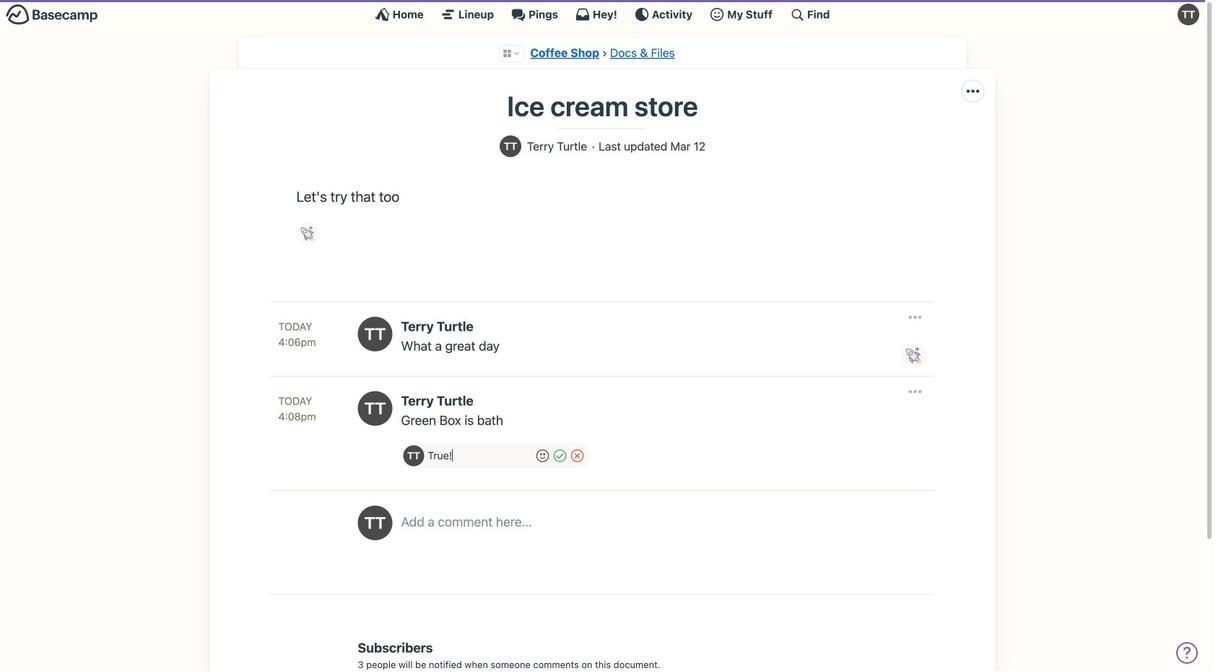 Task type: vqa. For each thing, say whether or not it's contained in the screenshot.
the bottom Podcast
no



Task type: describe. For each thing, give the bounding box(es) containing it.
main element
[[0, 0, 1206, 28]]

mar 12 element
[[671, 140, 706, 153]]

Submit submit
[[550, 447, 570, 464]]

2 terry turtle image from the top
[[358, 506, 393, 541]]

keyboard shortcut: ⌘ + / image
[[790, 7, 805, 22]]

switch accounts image
[[6, 4, 98, 26]]



Task type: locate. For each thing, give the bounding box(es) containing it.
1 vertical spatial terry turtle image
[[358, 506, 393, 541]]

2 today element from the top
[[279, 393, 312, 409]]

1 terry turtle image from the top
[[358, 317, 393, 351]]

Boost Terry… text field
[[428, 445, 533, 466]]

terry turtle image
[[358, 317, 393, 351], [358, 506, 393, 541]]

add a boost element
[[404, 445, 533, 466]]

0 vertical spatial terry turtle image
[[358, 317, 393, 351]]

0 vertical spatial today element
[[279, 319, 312, 335]]

today element for 4:08pm element
[[279, 393, 312, 409]]

today element up the 4:06pm element
[[279, 319, 312, 335]]

1 today element from the top
[[279, 319, 312, 335]]

4:08pm element
[[279, 410, 316, 423]]

4:06pm element
[[279, 336, 316, 348]]

terry turtle image
[[1178, 4, 1200, 25], [500, 136, 522, 157], [358, 391, 393, 426], [404, 445, 424, 466]]

today element for the 4:06pm element
[[279, 319, 312, 335]]

today element up 4:08pm element
[[279, 393, 312, 409]]

today element
[[279, 319, 312, 335], [279, 393, 312, 409]]

1 vertical spatial today element
[[279, 393, 312, 409]]



